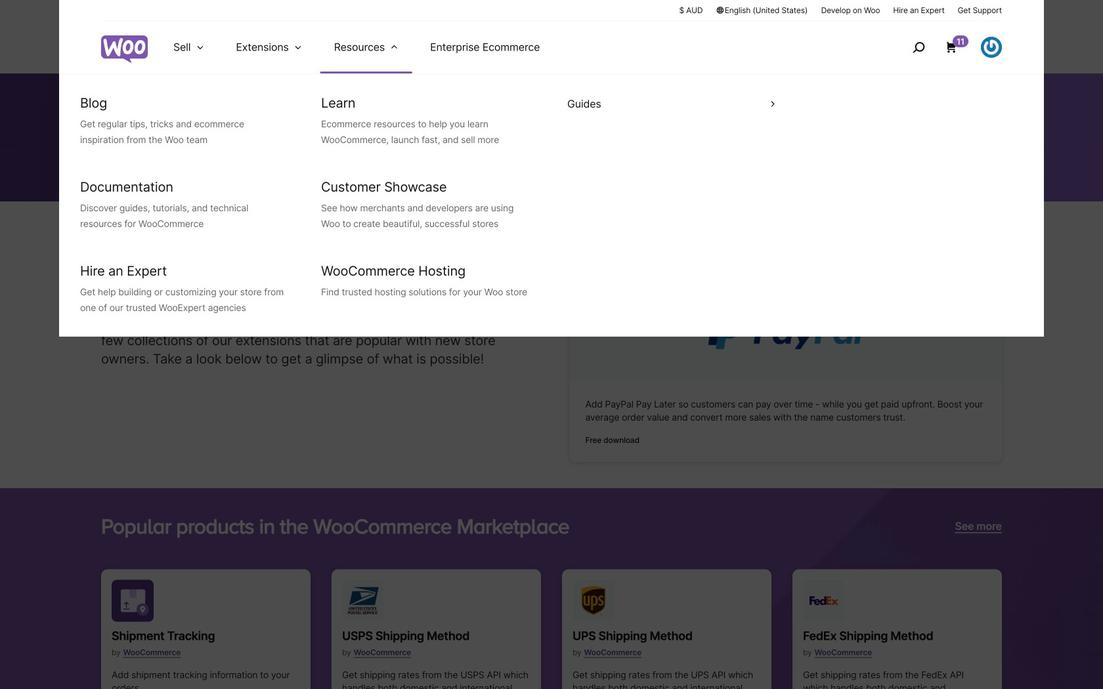 Task type: locate. For each thing, give the bounding box(es) containing it.
open account menu image
[[981, 37, 1003, 58]]



Task type: vqa. For each thing, say whether or not it's contained in the screenshot.
Search image
yes



Task type: describe. For each thing, give the bounding box(es) containing it.
service navigation menu element
[[885, 26, 1003, 69]]

search image
[[909, 37, 930, 58]]



